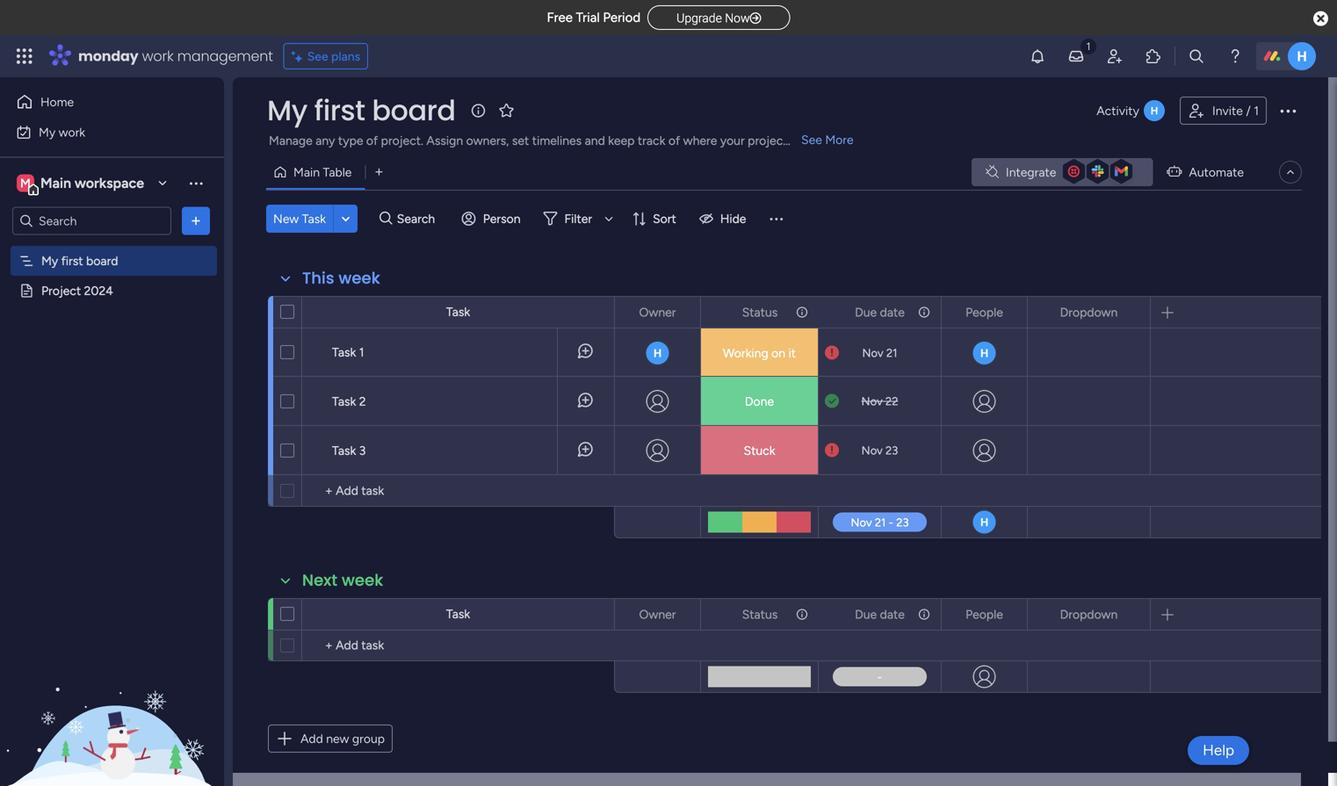 Task type: locate. For each thing, give the bounding box(es) containing it.
week inside this week field
[[339, 267, 380, 290]]

1 owner from the top
[[639, 305, 676, 320]]

manage any type of project. assign owners, set timelines and keep track of where your project stands.
[[269, 133, 830, 148]]

1 date from the top
[[880, 305, 905, 320]]

of right type
[[366, 133, 378, 148]]

0 vertical spatial status
[[742, 305, 778, 320]]

week for next week
[[342, 569, 383, 592]]

notifications image
[[1029, 47, 1046, 65]]

see left more
[[801, 132, 822, 147]]

date for this week
[[880, 305, 905, 320]]

activity
[[1097, 103, 1140, 118]]

due
[[855, 305, 877, 320], [855, 607, 877, 622]]

free trial period
[[547, 10, 641, 25]]

type
[[338, 133, 363, 148]]

0 vertical spatial due date
[[855, 305, 905, 320]]

stands.
[[791, 133, 830, 148]]

person
[[483, 211, 521, 226]]

due for this week
[[855, 305, 877, 320]]

Status field
[[738, 303, 782, 322], [738, 605, 782, 624]]

your
[[720, 133, 745, 148]]

1 horizontal spatial of
[[669, 133, 680, 148]]

nov
[[862, 346, 884, 360], [862, 395, 883, 409], [862, 444, 883, 458]]

2 vertical spatial nov
[[862, 444, 883, 458]]

1 vertical spatial people field
[[961, 605, 1008, 624]]

1 vertical spatial dropdown field
[[1056, 605, 1122, 624]]

task 1
[[332, 345, 364, 360]]

list box containing my first board
[[0, 243, 224, 543]]

1 vertical spatial date
[[880, 607, 905, 622]]

workspace selection element
[[17, 173, 147, 196]]

monday
[[78, 46, 138, 66]]

0 vertical spatial due date field
[[851, 303, 909, 322]]

1 due date field from the top
[[851, 303, 909, 322]]

manage
[[269, 133, 313, 148]]

1 status from the top
[[742, 305, 778, 320]]

task
[[302, 211, 326, 226], [446, 304, 470, 319], [332, 345, 356, 360], [332, 394, 356, 409], [332, 443, 356, 458], [446, 607, 470, 622]]

0 horizontal spatial my first board
[[41, 253, 118, 268]]

owner
[[639, 305, 676, 320], [639, 607, 676, 622]]

people for 1st people field from the bottom of the page
[[966, 607, 1003, 622]]

nov left 23
[[862, 444, 883, 458]]

list box
[[0, 243, 224, 543]]

board up project.
[[372, 91, 456, 130]]

invite members image
[[1106, 47, 1124, 65]]

date for next week
[[880, 607, 905, 622]]

1 vertical spatial v2 overdue deadline image
[[825, 442, 839, 459]]

home
[[40, 94, 74, 109]]

upgrade now link
[[648, 5, 790, 30]]

status
[[742, 305, 778, 320], [742, 607, 778, 622]]

my down home
[[39, 125, 56, 140]]

1 column information image from the left
[[795, 305, 809, 319]]

1 vertical spatial work
[[59, 125, 85, 140]]

1 vertical spatial owner
[[639, 607, 676, 622]]

main inside button
[[293, 165, 320, 180]]

1 vertical spatial first
[[61, 253, 83, 268]]

see for see plans
[[307, 49, 328, 64]]

option
[[0, 245, 224, 249]]

1
[[1254, 103, 1259, 118], [359, 345, 364, 360]]

0 vertical spatial due
[[855, 305, 877, 320]]

upgrade
[[677, 11, 722, 25]]

0 horizontal spatial of
[[366, 133, 378, 148]]

column information image for due date
[[917, 305, 931, 319]]

0 vertical spatial v2 overdue deadline image
[[825, 345, 839, 362]]

2
[[359, 394, 366, 409]]

new task button
[[266, 205, 333, 233]]

0 vertical spatial week
[[339, 267, 380, 290]]

1 vertical spatial due date field
[[851, 605, 909, 624]]

1 people from the top
[[966, 305, 1003, 320]]

0 vertical spatial 1
[[1254, 103, 1259, 118]]

1 horizontal spatial main
[[293, 165, 320, 180]]

now
[[725, 11, 750, 25]]

This week field
[[298, 267, 385, 290]]

1 horizontal spatial column information image
[[917, 305, 931, 319]]

my first board inside list box
[[41, 253, 118, 268]]

1 horizontal spatial see
[[801, 132, 822, 147]]

due date field for next week
[[851, 605, 909, 624]]

timelines
[[532, 133, 582, 148]]

2 dropdown field from the top
[[1056, 605, 1122, 624]]

public board image
[[18, 282, 35, 299]]

+ Add task text field
[[311, 481, 606, 502], [311, 635, 606, 656]]

v2 overdue deadline image for nov 23
[[825, 442, 839, 459]]

work down home
[[59, 125, 85, 140]]

due date field for this week
[[851, 303, 909, 322]]

2 dropdown from the top
[[1060, 607, 1118, 622]]

help image
[[1227, 47, 1244, 65]]

2 owner from the top
[[639, 607, 676, 622]]

workspace
[[75, 175, 144, 192]]

people
[[966, 305, 1003, 320], [966, 607, 1003, 622]]

1 dropdown from the top
[[1060, 305, 1118, 320]]

new
[[273, 211, 299, 226]]

1 horizontal spatial 1
[[1254, 103, 1259, 118]]

v2 overdue deadline image right it
[[825, 345, 839, 362]]

main inside workspace selection element
[[40, 175, 71, 192]]

due date
[[855, 305, 905, 320], [855, 607, 905, 622]]

collapse board header image
[[1284, 165, 1298, 179]]

my first board up type
[[267, 91, 456, 130]]

see plans
[[307, 49, 360, 64]]

options image
[[1003, 297, 1015, 327], [916, 600, 929, 630], [1003, 600, 1015, 630]]

people for 1st people field from the top of the page
[[966, 305, 1003, 320]]

1 due date from the top
[[855, 305, 905, 320]]

1 up 2
[[359, 345, 364, 360]]

main for main table
[[293, 165, 320, 180]]

0 horizontal spatial column information image
[[795, 608, 809, 622]]

1 due from the top
[[855, 305, 877, 320]]

nov for nov 23
[[862, 444, 883, 458]]

0 horizontal spatial board
[[86, 253, 118, 268]]

week
[[339, 267, 380, 290], [342, 569, 383, 592]]

Owner field
[[635, 303, 681, 322], [635, 605, 681, 624]]

nov left 22 at right bottom
[[862, 395, 883, 409]]

0 vertical spatial people
[[966, 305, 1003, 320]]

status for this week
[[742, 305, 778, 320]]

of right track
[[669, 133, 680, 148]]

dropdown
[[1060, 305, 1118, 320], [1060, 607, 1118, 622]]

0 horizontal spatial first
[[61, 253, 83, 268]]

week for this week
[[339, 267, 380, 290]]

v2 search image
[[380, 209, 393, 229]]

1 horizontal spatial column information image
[[917, 608, 931, 622]]

1 vertical spatial board
[[86, 253, 118, 268]]

see for see more
[[801, 132, 822, 147]]

column information image
[[795, 608, 809, 622], [917, 608, 931, 622]]

2 status from the top
[[742, 607, 778, 622]]

2 owner field from the top
[[635, 605, 681, 624]]

1 vertical spatial 1
[[359, 345, 364, 360]]

dropdown for 2nd dropdown field from the top of the page
[[1060, 607, 1118, 622]]

first up project 2024
[[61, 253, 83, 268]]

Next week field
[[298, 569, 388, 592]]

of
[[366, 133, 378, 148], [669, 133, 680, 148]]

project 2024
[[41, 283, 113, 298]]

sort button
[[625, 205, 687, 233]]

board up 2024
[[86, 253, 118, 268]]

see inside the see more link
[[801, 132, 822, 147]]

main right workspace icon
[[40, 175, 71, 192]]

main table button
[[266, 158, 365, 186]]

1 vertical spatial status field
[[738, 605, 782, 624]]

1 of from the left
[[366, 133, 378, 148]]

work right monday
[[142, 46, 174, 66]]

my inside button
[[39, 125, 56, 140]]

23
[[886, 444, 898, 458]]

angle down image
[[342, 212, 350, 225]]

0 vertical spatial status field
[[738, 303, 782, 322]]

1 horizontal spatial board
[[372, 91, 456, 130]]

nov 21
[[862, 346, 898, 360]]

first
[[314, 91, 365, 130], [61, 253, 83, 268]]

help
[[1203, 742, 1235, 760]]

work inside my work button
[[59, 125, 85, 140]]

add to favorites image
[[498, 101, 515, 119]]

1 vertical spatial dropdown
[[1060, 607, 1118, 622]]

0 horizontal spatial see
[[307, 49, 328, 64]]

1 vertical spatial see
[[801, 132, 822, 147]]

filter button
[[536, 205, 620, 233]]

on
[[772, 346, 786, 361]]

1 owner field from the top
[[635, 303, 681, 322]]

1 image
[[1081, 36, 1097, 56]]

see inside see plans button
[[307, 49, 328, 64]]

1 horizontal spatial work
[[142, 46, 174, 66]]

1 vertical spatial + add task text field
[[311, 635, 606, 656]]

my
[[267, 91, 307, 130], [39, 125, 56, 140], [41, 253, 58, 268]]

see plans button
[[284, 43, 368, 69]]

options image
[[1278, 100, 1299, 121], [187, 212, 205, 230], [676, 297, 688, 327], [794, 297, 807, 327], [916, 297, 929, 327], [676, 600, 688, 630], [794, 600, 807, 630]]

1 vertical spatial people
[[966, 607, 1003, 622]]

main for main workspace
[[40, 175, 71, 192]]

owner for next week
[[639, 607, 676, 622]]

2 status field from the top
[[738, 605, 782, 624]]

main workspace
[[40, 175, 144, 192]]

owner field for this week
[[635, 303, 681, 322]]

status field for next week
[[738, 605, 782, 624]]

1 vertical spatial nov
[[862, 395, 883, 409]]

nov left 21 at the right of page
[[862, 346, 884, 360]]

select product image
[[16, 47, 33, 65]]

my first board up project 2024
[[41, 253, 118, 268]]

0 horizontal spatial work
[[59, 125, 85, 140]]

howard image
[[1288, 42, 1316, 70]]

1 vertical spatial due date
[[855, 607, 905, 622]]

0 horizontal spatial column information image
[[795, 305, 809, 319]]

0 vertical spatial date
[[880, 305, 905, 320]]

v2 overdue deadline image
[[825, 345, 839, 362], [825, 442, 839, 459]]

column information image
[[795, 305, 809, 319], [917, 305, 931, 319]]

main
[[293, 165, 320, 180], [40, 175, 71, 192]]

0 vertical spatial nov
[[862, 346, 884, 360]]

0 vertical spatial owner
[[639, 305, 676, 320]]

board
[[372, 91, 456, 130], [86, 253, 118, 268]]

2 due date from the top
[[855, 607, 905, 622]]

0 horizontal spatial main
[[40, 175, 71, 192]]

task 3
[[332, 443, 366, 458]]

work for my
[[59, 125, 85, 140]]

2 due date field from the top
[[851, 605, 909, 624]]

1 column information image from the left
[[795, 608, 809, 622]]

main left 'table'
[[293, 165, 320, 180]]

2 due from the top
[[855, 607, 877, 622]]

invite / 1
[[1213, 103, 1259, 118]]

lottie animation element
[[0, 609, 224, 786]]

Due date field
[[851, 303, 909, 322], [851, 605, 909, 624]]

1 inside button
[[1254, 103, 1259, 118]]

my up project
[[41, 253, 58, 268]]

working
[[723, 346, 769, 361]]

2 people from the top
[[966, 607, 1003, 622]]

see left plans
[[307, 49, 328, 64]]

where
[[683, 133, 717, 148]]

1 horizontal spatial first
[[314, 91, 365, 130]]

column information image for status
[[795, 305, 809, 319]]

free
[[547, 10, 573, 25]]

2 date from the top
[[880, 607, 905, 622]]

add
[[301, 731, 323, 746]]

due for next week
[[855, 607, 877, 622]]

0 vertical spatial + add task text field
[[311, 481, 606, 502]]

1 right the /
[[1254, 103, 1259, 118]]

1 vertical spatial owner field
[[635, 605, 681, 624]]

nov 22
[[862, 395, 898, 409]]

status field for this week
[[738, 303, 782, 322]]

dropdown for 1st dropdown field
[[1060, 305, 1118, 320]]

1 vertical spatial my first board
[[41, 253, 118, 268]]

1 vertical spatial week
[[342, 569, 383, 592]]

0 vertical spatial owner field
[[635, 303, 681, 322]]

trial
[[576, 10, 600, 25]]

apps image
[[1145, 47, 1162, 65]]

0 vertical spatial dropdown field
[[1056, 303, 1122, 322]]

v2 overdue deadline image left nov 23
[[825, 442, 839, 459]]

work
[[142, 46, 174, 66], [59, 125, 85, 140]]

2 column information image from the left
[[917, 305, 931, 319]]

1 v2 overdue deadline image from the top
[[825, 345, 839, 362]]

1 vertical spatial status
[[742, 607, 778, 622]]

group
[[352, 731, 385, 746]]

0 vertical spatial dropdown
[[1060, 305, 1118, 320]]

week right this
[[339, 267, 380, 290]]

2 v2 overdue deadline image from the top
[[825, 442, 839, 459]]

0 vertical spatial people field
[[961, 303, 1008, 322]]

1 status field from the top
[[738, 303, 782, 322]]

1 vertical spatial due
[[855, 607, 877, 622]]

1 horizontal spatial my first board
[[267, 91, 456, 130]]

see
[[307, 49, 328, 64], [801, 132, 822, 147]]

week right next
[[342, 569, 383, 592]]

autopilot image
[[1167, 160, 1182, 183]]

m
[[20, 176, 31, 191]]

project
[[41, 283, 81, 298]]

period
[[603, 10, 641, 25]]

week inside next week field
[[342, 569, 383, 592]]

0 vertical spatial see
[[307, 49, 328, 64]]

dapulse rightstroke image
[[750, 12, 761, 25]]

status for next week
[[742, 607, 778, 622]]

track
[[638, 133, 666, 148]]

invite / 1 button
[[1180, 97, 1267, 125]]

Dropdown field
[[1056, 303, 1122, 322], [1056, 605, 1122, 624]]

2 column information image from the left
[[917, 608, 931, 622]]

workspace image
[[17, 174, 34, 193]]

People field
[[961, 303, 1008, 322], [961, 605, 1008, 624]]

2 + add task text field from the top
[[311, 635, 606, 656]]

done
[[745, 394, 774, 409]]

first up type
[[314, 91, 365, 130]]

0 vertical spatial work
[[142, 46, 174, 66]]



Task type: describe. For each thing, give the bounding box(es) containing it.
add view image
[[375, 166, 383, 179]]

2 people field from the top
[[961, 605, 1008, 624]]

owner field for next week
[[635, 605, 681, 624]]

more
[[825, 132, 854, 147]]

dapulse integrations image
[[986, 166, 999, 179]]

invite
[[1213, 103, 1243, 118]]

management
[[177, 46, 273, 66]]

dapulse close image
[[1314, 10, 1329, 28]]

workspace options image
[[187, 174, 205, 192]]

owners,
[[466, 133, 509, 148]]

v2 done deadline image
[[825, 393, 839, 410]]

person button
[[455, 205, 531, 233]]

my work
[[39, 125, 85, 140]]

set
[[512, 133, 529, 148]]

this week
[[302, 267, 380, 290]]

add new group button
[[268, 725, 393, 753]]

assign
[[427, 133, 463, 148]]

3
[[359, 443, 366, 458]]

integrate
[[1006, 165, 1057, 180]]

inbox image
[[1068, 47, 1085, 65]]

my work button
[[11, 118, 189, 146]]

home button
[[11, 88, 189, 116]]

task inside new task "button"
[[302, 211, 326, 226]]

add new group
[[301, 731, 385, 746]]

sort
[[653, 211, 676, 226]]

task 2
[[332, 394, 366, 409]]

project.
[[381, 133, 423, 148]]

column information image for due date
[[917, 608, 931, 622]]

filter
[[565, 211, 592, 226]]

due date for next week
[[855, 607, 905, 622]]

21
[[886, 346, 898, 360]]

hide
[[720, 211, 746, 226]]

menu image
[[767, 210, 785, 228]]

monday work management
[[78, 46, 273, 66]]

0 vertical spatial first
[[314, 91, 365, 130]]

project
[[748, 133, 788, 148]]

Search in workspace field
[[37, 211, 147, 231]]

table
[[323, 165, 352, 180]]

0 vertical spatial board
[[372, 91, 456, 130]]

v2 overdue deadline image for nov 21
[[825, 345, 839, 362]]

keep
[[608, 133, 635, 148]]

see more
[[801, 132, 854, 147]]

help button
[[1188, 736, 1249, 765]]

2024
[[84, 283, 113, 298]]

22
[[886, 395, 898, 409]]

it
[[789, 346, 796, 361]]

this
[[302, 267, 334, 290]]

owner for this week
[[639, 305, 676, 320]]

and
[[585, 133, 605, 148]]

0 vertical spatial my first board
[[267, 91, 456, 130]]

due date for this week
[[855, 305, 905, 320]]

nov for nov 22
[[862, 395, 883, 409]]

1 people field from the top
[[961, 303, 1008, 322]]

Search field
[[393, 206, 445, 231]]

next week
[[302, 569, 383, 592]]

main table
[[293, 165, 352, 180]]

next
[[302, 569, 338, 592]]

new task
[[273, 211, 326, 226]]

lottie animation image
[[0, 609, 224, 786]]

my up manage
[[267, 91, 307, 130]]

nov for nov 21
[[862, 346, 884, 360]]

working on it
[[723, 346, 796, 361]]

2 of from the left
[[669, 133, 680, 148]]

automate
[[1189, 165, 1244, 180]]

/
[[1246, 103, 1251, 118]]

see more link
[[800, 131, 856, 148]]

upgrade now
[[677, 11, 750, 25]]

1 dropdown field from the top
[[1056, 303, 1122, 322]]

new
[[326, 731, 349, 746]]

activity button
[[1090, 97, 1173, 125]]

work for monday
[[142, 46, 174, 66]]

plans
[[331, 49, 360, 64]]

0 horizontal spatial 1
[[359, 345, 364, 360]]

any
[[316, 133, 335, 148]]

hide button
[[692, 205, 757, 233]]

show board description image
[[468, 102, 489, 119]]

My first board field
[[263, 91, 460, 130]]

nov 23
[[862, 444, 898, 458]]

1 + add task text field from the top
[[311, 481, 606, 502]]

stuck
[[744, 443, 775, 458]]

search everything image
[[1188, 47, 1206, 65]]

arrow down image
[[598, 208, 620, 229]]

column information image for status
[[795, 608, 809, 622]]



Task type: vqa. For each thing, say whether or not it's contained in the screenshot.
Workspace selection element
yes



